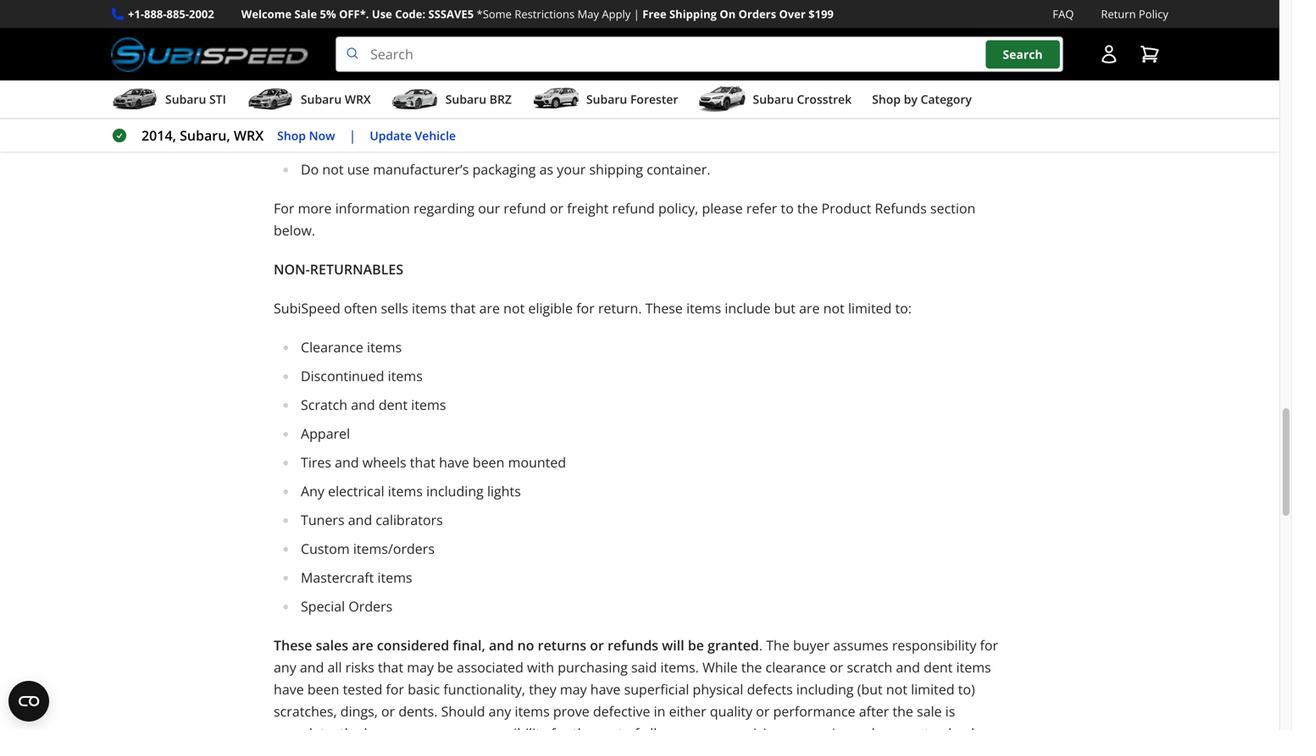 Task type: describe. For each thing, give the bounding box(es) containing it.
off*.
[[339, 6, 369, 22]]

0 vertical spatial orders
[[739, 6, 776, 22]]

be up items.
[[688, 636, 704, 655]]

and down discontinued items
[[351, 396, 375, 414]]

the down .
[[741, 659, 762, 677]]

section
[[930, 199, 976, 217]]

products with custom paint or finishes cannot be returned.
[[301, 103, 673, 121]]

the up agrees
[[893, 703, 913, 721]]

basic
[[408, 681, 440, 699]]

0 vertical spatial been
[[473, 453, 505, 472]]

not inside the . the buyer assumes responsibility for any and all risks that may be associated with purchasing said items. while the clearance or scratch and dent items have been tested for basic functionality, they may have superficial physical defects including (but not limited to) scratches, dings, or dents. should any items prove defective in either quality or performance after the sale is complete, the buyer assumes responsibility for the cost of all necessary servicing or repairs and agrees to abs
[[886, 681, 908, 699]]

1 horizontal spatial these
[[645, 299, 683, 317]]

you right the if
[[389, 52, 412, 70]]

not left eligible
[[503, 299, 525, 317]]

crosstrek
[[797, 91, 852, 107]]

with inside the . the buyer assumes responsibility for any and all risks that may be associated with purchasing said items. while the clearance or scratch and dent items have been tested for basic functionality, they may have superficial physical defects including (but not limited to) scratches, dings, or dents. should any items prove defective in either quality or performance after the sale is complete, the buyer assumes responsibility for the cost of all necessary servicing or repairs and agrees to abs
[[527, 659, 554, 677]]

885-
[[167, 6, 189, 22]]

items down items/orders
[[377, 569, 412, 587]]

non-
[[274, 260, 310, 278]]

no
[[517, 636, 534, 655]]

paint
[[442, 103, 474, 121]]

now
[[309, 127, 335, 143]]

regarding
[[414, 199, 475, 217]]

1 vertical spatial with
[[437, 131, 464, 150]]

0 horizontal spatial returns
[[538, 636, 586, 655]]

to inside for more information regarding our refund or freight refund policy, please refer to the product refunds section below.
[[781, 199, 794, 217]]

a subaru forester thumbnail image image
[[532, 87, 580, 112]]

or down performance on the right bottom
[[786, 725, 800, 730]]

superficial
[[624, 681, 689, 699]]

$199 for
[[544, 1, 597, 19]]

1 vertical spatial any
[[274, 659, 296, 677]]

the inside "kit returns: if you wish to return a kit or package, you will need to return the entire kit. partial kit returns will not be accepted."
[[761, 52, 782, 70]]

subispeed often sells items that are not eligible for return. these items include but are not limited to:
[[274, 299, 912, 317]]

or inside for more information regarding our refund or freight refund policy, please refer to the product refunds section below.
[[550, 199, 564, 217]]

we
[[383, 1, 402, 19]]

if
[[633, 1, 642, 19]]

0 horizontal spatial dent
[[379, 396, 408, 414]]

your
[[557, 160, 586, 178]]

considered
[[377, 636, 449, 655]]

include
[[725, 299, 771, 317]]

discontinued
[[301, 367, 384, 385]]

0 vertical spatial may
[[407, 659, 434, 677]]

subaru crosstrek button
[[699, 84, 852, 118]]

update
[[370, 127, 412, 143]]

returns:
[[321, 52, 374, 70]]

a subaru wrx thumbnail image image
[[246, 87, 294, 112]]

open widget image
[[8, 681, 49, 722]]

faq link
[[1053, 5, 1074, 23]]

2 horizontal spatial are
[[799, 299, 820, 317]]

1 horizontal spatial shipping
[[589, 160, 643, 178]]

(but
[[857, 681, 883, 699]]

as
[[539, 160, 553, 178]]

*some
[[477, 6, 512, 22]]

0 horizontal spatial all
[[328, 659, 342, 677]]

defects
[[747, 681, 793, 699]]

tuning
[[805, 131, 846, 150]]

while
[[703, 659, 738, 677]]

1 refund from the left
[[504, 199, 546, 217]]

once
[[747, 131, 777, 150]]

1 vertical spatial buyer
[[364, 725, 401, 730]]

products
[[301, 103, 357, 121]]

subaru for subaru crosstrek
[[753, 91, 794, 107]]

and down sales at the bottom of page
[[300, 659, 324, 677]]

search input field
[[336, 37, 1063, 72]]

the inside for more information regarding our refund or freight refund policy, please refer to the product refunds section below.
[[797, 199, 818, 217]]

the down the prove at the left bottom
[[573, 725, 593, 730]]

2 kit from the left
[[892, 52, 908, 70]]

apply
[[602, 6, 631, 22]]

shop by category button
[[872, 84, 972, 118]]

2 vertical spatial all
[[643, 725, 657, 730]]

packaging
[[472, 160, 536, 178]]

sale
[[917, 703, 942, 721]]

0 horizontal spatial have
[[274, 681, 304, 699]]

original
[[372, 23, 419, 41]]

manufacturer's
[[373, 160, 469, 178]]

you right "if"
[[645, 1, 668, 19]]

items up discontinued items
[[367, 338, 402, 356]]

sent.
[[885, 131, 916, 150]]

items up tires and wheels that have been mounted
[[411, 396, 446, 414]]

they
[[529, 681, 556, 699]]

1 vertical spatial orders
[[349, 597, 393, 616]]

kit
[[301, 52, 317, 70]]

2014, subaru, wrx
[[142, 126, 264, 145]]

partial
[[849, 52, 889, 70]]

custom
[[301, 540, 350, 558]]

said
[[631, 659, 657, 677]]

special
[[301, 597, 345, 616]]

0 horizontal spatial are
[[352, 636, 373, 655]]

shop now
[[277, 127, 335, 143]]

items down they in the left bottom of the page
[[515, 703, 550, 721]]

wrx inside dropdown button
[[345, 91, 371, 107]]

subaru sti
[[165, 91, 226, 107]]

to inside the . the buyer assumes responsibility for any and all risks that may be associated with purchasing said items. while the clearance or scratch and dent items have been tested for basic functionality, they may have superficial physical defects including (but not limited to) scratches, dings, or dents. should any items prove defective in either quality or performance after the sale is complete, the buyer assumes responsibility for the cost of all necessary servicing or repairs and agrees to abs
[[924, 725, 937, 730]]

or up the purchasing
[[590, 636, 604, 655]]

or left scratch on the bottom
[[830, 659, 843, 677]]

subaru crosstrek
[[753, 91, 852, 107]]

wish
[[416, 52, 444, 70]]

or inside "kit returns: if you wish to return a kit or package, you will need to return the entire kit. partial kit returns will not be accepted."
[[538, 52, 552, 70]]

search
[[1003, 46, 1043, 62]]

not right but
[[823, 299, 845, 317]]

the down the "dings,"
[[340, 725, 360, 730]]

subaru for subaru forester
[[586, 91, 627, 107]]

you up subaru forester
[[614, 52, 638, 70]]

a subaru brz thumbnail image image
[[391, 87, 439, 112]]

subaru wrx
[[301, 91, 371, 107]]

including inside the . the buyer assumes responsibility for any and all risks that may be associated with purchasing said items. while the clearance or scratch and dent items have been tested for basic functionality, they may have superficial physical defects including (but not limited to) scratches, dings, or dents. should any items prove defective in either quality or performance after the sale is complete, the buyer assumes responsibility for the cost of all necessary servicing or repairs and agrees to abs
[[796, 681, 854, 699]]

items left include
[[686, 299, 721, 317]]

clearance
[[301, 338, 363, 356]]

items.
[[661, 659, 699, 677]]

the right once
[[781, 131, 802, 150]]

the inside even though we ship all products over $199 for free. if you return the product, you will be responsible for paying any original incurred shipping charges and return shipping charges.
[[716, 1, 736, 19]]

0 horizontal spatial responsibility
[[463, 725, 547, 730]]

or right the "dings,"
[[381, 703, 395, 721]]

be inside "kit returns: if you wish to return a kit or package, you will need to return the entire kit. partial kit returns will not be accepted."
[[326, 74, 342, 92]]

and down electrical
[[348, 511, 372, 529]]

items up scratch and dent items
[[388, 367, 423, 385]]

will up category
[[962, 52, 982, 70]]

dent inside the . the buyer assumes responsibility for any and all risks that may be associated with purchasing said items. while the clearance or scratch and dent items have been tested for basic functionality, they may have superficial physical defects including (but not limited to) scratches, dings, or dents. should any items prove defective in either quality or performance after the sale is complete, the buyer assumes responsibility for the cost of all necessary servicing or repairs and agrees to abs
[[924, 659, 953, 677]]

if
[[377, 52, 385, 70]]

5%
[[320, 6, 336, 22]]

be inside the . the buyer assumes responsibility for any and all risks that may be associated with purchasing said items. while the clearance or scratch and dent items have been tested for basic functionality, they may have superficial physical defects including (but not limited to) scratches, dings, or dents. should any items prove defective in either quality or performance after the sale is complete, the buyer assumes responsibility for the cost of all necessary servicing or repairs and agrees to abs
[[437, 659, 453, 677]]

1 vertical spatial these
[[274, 636, 312, 655]]

and left no
[[489, 636, 514, 655]]

scratches,
[[274, 703, 337, 721]]

and down after
[[851, 725, 875, 730]]

0 vertical spatial limited
[[848, 299, 892, 317]]

not right do
[[322, 160, 344, 178]]

welcome
[[241, 6, 292, 22]]

subaru wrx button
[[246, 84, 371, 118]]

accepted.
[[345, 74, 406, 92]]

that inside the . the buyer assumes responsibility for any and all risks that may be associated with purchasing said items. while the clearance or scratch and dent items have been tested for basic functionality, they may have superficial physical defects including (but not limited to) scratches, dings, or dents. should any items prove defective in either quality or performance after the sale is complete, the buyer assumes responsibility for the cost of all necessary servicing or repairs and agrees to abs
[[378, 659, 403, 677]]

items right sells
[[412, 299, 447, 317]]

quality
[[710, 703, 753, 721]]

2 horizontal spatial shipping
[[662, 23, 715, 41]]

over
[[513, 1, 541, 19]]

brz
[[490, 91, 512, 107]]

888-
[[144, 6, 167, 22]]

tires
[[301, 453, 331, 472]]

1 horizontal spatial are
[[479, 299, 500, 317]]

for more information regarding our refund or freight refund policy, please refer to the product refunds section below.
[[274, 199, 976, 239]]

products
[[453, 1, 509, 19]]

subaru forester
[[586, 91, 678, 107]]

0 vertical spatial assumes
[[833, 636, 889, 655]]

may
[[578, 6, 599, 22]]

tuners or electronics with custom tunes cannot be returned/refunded once the tuning file is sent.
[[301, 131, 916, 150]]

return left "on"
[[672, 1, 712, 19]]

will left need
[[641, 52, 662, 70]]

do
[[301, 160, 319, 178]]



Task type: locate. For each thing, give the bounding box(es) containing it.
any up scratches,
[[274, 659, 296, 677]]

1 horizontal spatial shop
[[872, 91, 901, 107]]

assumes up scratch on the bottom
[[833, 636, 889, 655]]

return policy link
[[1101, 5, 1169, 23]]

return
[[672, 1, 712, 19], [618, 23, 658, 41], [464, 52, 505, 70], [717, 52, 757, 70]]

1 horizontal spatial custom
[[468, 131, 514, 150]]

servicing
[[727, 725, 782, 730]]

tuners for tuners or electronics with custom tunes cannot be returned/refunded once the tuning file is sent.
[[301, 131, 345, 150]]

items/orders
[[353, 540, 435, 558]]

subaru up now at left top
[[301, 91, 342, 107]]

0 horizontal spatial may
[[407, 659, 434, 677]]

shipping down the *some
[[480, 23, 534, 41]]

ship
[[405, 1, 432, 19]]

1 horizontal spatial refund
[[612, 199, 655, 217]]

policy
[[1139, 6, 1169, 22]]

should
[[441, 703, 485, 721]]

charges
[[537, 23, 587, 41]]

1 vertical spatial wrx
[[234, 126, 264, 145]]

0 vertical spatial any
[[346, 23, 369, 41]]

tuners up "custom"
[[301, 511, 345, 529]]

wrx down returns:
[[345, 91, 371, 107]]

1 vertical spatial including
[[796, 681, 854, 699]]

need
[[665, 52, 697, 70]]

a subaru crosstrek thumbnail image image
[[699, 87, 746, 112]]

the up charges.
[[716, 1, 736, 19]]

tuners and calibrators
[[301, 511, 443, 529]]

tunes
[[518, 131, 554, 150]]

mastercraft
[[301, 569, 374, 587]]

1 vertical spatial tuners
[[301, 511, 345, 529]]

to down sale
[[924, 725, 937, 730]]

1 vertical spatial been
[[307, 681, 339, 699]]

not inside "kit returns: if you wish to return a kit or package, you will need to return the entire kit. partial kit returns will not be accepted."
[[301, 74, 322, 92]]

subaru left brz in the top of the page
[[445, 91, 486, 107]]

to right refer
[[781, 199, 794, 217]]

forester
[[630, 91, 678, 107]]

0 horizontal spatial these
[[274, 636, 312, 655]]

subaru brz button
[[391, 84, 512, 118]]

0 horizontal spatial buyer
[[364, 725, 401, 730]]

0 horizontal spatial refund
[[504, 199, 546, 217]]

buyer down the "dings,"
[[364, 725, 401, 730]]

button image
[[1099, 44, 1119, 65]]

limited left to:
[[848, 299, 892, 317]]

limited up sale
[[911, 681, 955, 699]]

custom up 'update vehicle'
[[391, 103, 438, 121]]

you right product,
[[797, 1, 820, 19]]

kit right "a"
[[519, 52, 535, 70]]

will right "over"
[[824, 1, 844, 19]]

1 vertical spatial is
[[945, 703, 955, 721]]

items
[[412, 299, 447, 317], [686, 299, 721, 317], [367, 338, 402, 356], [388, 367, 423, 385], [411, 396, 446, 414], [388, 482, 423, 500], [377, 569, 412, 587], [956, 659, 991, 677], [515, 703, 550, 721]]

not down kit
[[301, 74, 322, 92]]

any electrical items including lights
[[301, 482, 521, 500]]

3 subaru from the left
[[445, 91, 486, 107]]

or left freight on the left top of page
[[550, 199, 564, 217]]

will up items.
[[662, 636, 684, 655]]

or up use
[[348, 131, 362, 150]]

have down the purchasing
[[590, 681, 621, 699]]

though
[[335, 1, 380, 19]]

2 horizontal spatial all
[[643, 725, 657, 730]]

returns inside "kit returns: if you wish to return a kit or package, you will need to return the entire kit. partial kit returns will not be accepted."
[[911, 52, 958, 70]]

limited inside the . the buyer assumes responsibility for any and all risks that may be associated with purchasing said items. while the clearance or scratch and dent items have been tested for basic functionality, they may have superficial physical defects including (but not limited to) scratches, dings, or dents. should any items prove defective in either quality or performance after the sale is complete, the buyer assumes responsibility for the cost of all necessary servicing or repairs and agrees to abs
[[911, 681, 955, 699]]

are left eligible
[[479, 299, 500, 317]]

use
[[372, 6, 392, 22]]

0 horizontal spatial |
[[349, 126, 356, 145]]

5 subaru from the left
[[753, 91, 794, 107]]

1 vertical spatial limited
[[911, 681, 955, 699]]

0 vertical spatial including
[[426, 482, 484, 500]]

1 horizontal spatial any
[[346, 23, 369, 41]]

to right wish
[[448, 52, 461, 70]]

will inside even though we ship all products over $199 for free. if you return the product, you will be responsible for paying any original incurred shipping charges and return shipping charges.
[[824, 1, 844, 19]]

return left "a"
[[464, 52, 505, 70]]

subispeed
[[274, 299, 340, 317]]

policy,
[[658, 199, 698, 217]]

these sales are considered final, and no returns or refunds will be granted
[[274, 636, 759, 655]]

subaru brz
[[445, 91, 512, 107]]

below.
[[274, 221, 315, 239]]

2 refund from the left
[[612, 199, 655, 217]]

that up any electrical items including lights
[[410, 453, 435, 472]]

but
[[774, 299, 796, 317]]

shop inside shop now link
[[277, 127, 306, 143]]

sells
[[381, 299, 408, 317]]

shop inside shop by category dropdown button
[[872, 91, 901, 107]]

0 horizontal spatial that
[[378, 659, 403, 677]]

1 vertical spatial that
[[410, 453, 435, 472]]

items up to)
[[956, 659, 991, 677]]

2 vertical spatial any
[[489, 703, 511, 721]]

0 vertical spatial with
[[361, 103, 388, 121]]

associated
[[457, 659, 524, 677]]

1 horizontal spatial is
[[945, 703, 955, 721]]

for
[[944, 1, 963, 19], [576, 299, 595, 317], [980, 636, 998, 655], [386, 681, 404, 699], [551, 725, 569, 730]]

use
[[347, 160, 370, 178]]

2 vertical spatial with
[[527, 659, 554, 677]]

$199
[[809, 6, 834, 22]]

defective
[[593, 703, 650, 721]]

be up 'tuners or electronics with custom tunes cannot be returned/refunded once the tuning file is sent.'
[[594, 103, 610, 121]]

charges.
[[719, 23, 772, 41]]

cannot up your
[[557, 131, 601, 150]]

to right need
[[701, 52, 714, 70]]

| right now at left top
[[349, 126, 356, 145]]

responsible
[[867, 1, 941, 19]]

category
[[921, 91, 972, 107]]

2 subaru from the left
[[301, 91, 342, 107]]

1 horizontal spatial have
[[439, 453, 469, 472]]

any inside even though we ship all products over $199 for free. if you return the product, you will be responsible for paying any original incurred shipping charges and return shipping charges.
[[346, 23, 369, 41]]

these left sales at the bottom of page
[[274, 636, 312, 655]]

1 horizontal spatial dent
[[924, 659, 953, 677]]

or up servicing
[[756, 703, 770, 721]]

or right paint
[[477, 103, 491, 121]]

1 vertical spatial shop
[[277, 127, 306, 143]]

0 vertical spatial all
[[435, 1, 449, 19]]

a subaru sti thumbnail image image
[[111, 87, 158, 112]]

these
[[645, 299, 683, 317], [274, 636, 312, 655]]

dents.
[[399, 703, 438, 721]]

sti
[[209, 91, 226, 107]]

is right file
[[872, 131, 882, 150]]

0 horizontal spatial custom
[[391, 103, 438, 121]]

refund right our
[[504, 199, 546, 217]]

non-returnables
[[274, 260, 407, 278]]

orders down mastercraft items
[[349, 597, 393, 616]]

with down accepted.
[[361, 103, 388, 121]]

be up the basic
[[437, 659, 453, 677]]

any down functionality,
[[489, 703, 511, 721]]

0 vertical spatial tuners
[[301, 131, 345, 150]]

often
[[344, 299, 377, 317]]

risks
[[345, 659, 374, 677]]

return policy
[[1101, 6, 1169, 22]]

tuners
[[301, 131, 345, 150], [301, 511, 345, 529]]

2 horizontal spatial have
[[590, 681, 621, 699]]

tuners for tuners and calibrators
[[301, 511, 345, 529]]

entire
[[785, 52, 823, 70]]

1 horizontal spatial kit
[[892, 52, 908, 70]]

0 vertical spatial wrx
[[345, 91, 371, 107]]

wrx
[[345, 91, 371, 107], [234, 126, 264, 145]]

2 vertical spatial that
[[378, 659, 403, 677]]

calibrators
[[376, 511, 443, 529]]

1 vertical spatial all
[[328, 659, 342, 677]]

0 vertical spatial these
[[645, 299, 683, 317]]

faq
[[1053, 6, 1074, 22]]

1 horizontal spatial that
[[410, 453, 435, 472]]

custom down products with custom paint or finishes cannot be returned.
[[468, 131, 514, 150]]

the left product
[[797, 199, 818, 217]]

0 horizontal spatial orders
[[349, 597, 393, 616]]

the
[[766, 636, 790, 655]]

dent down discontinued items
[[379, 396, 408, 414]]

2 horizontal spatial that
[[450, 299, 476, 317]]

1 vertical spatial may
[[560, 681, 587, 699]]

1 horizontal spatial with
[[437, 131, 464, 150]]

subaru left sti
[[165, 91, 206, 107]]

to:
[[895, 299, 912, 317]]

is right sale
[[945, 703, 955, 721]]

1 horizontal spatial assumes
[[833, 636, 889, 655]]

cannot for tunes
[[557, 131, 601, 150]]

1 horizontal spatial been
[[473, 453, 505, 472]]

orders
[[739, 6, 776, 22], [349, 597, 393, 616]]

product,
[[740, 1, 793, 19]]

search button
[[986, 40, 1060, 69]]

1 vertical spatial dent
[[924, 659, 953, 677]]

1 subaru from the left
[[165, 91, 206, 107]]

that
[[450, 299, 476, 317], [410, 453, 435, 472], [378, 659, 403, 677]]

been inside the . the buyer assumes responsibility for any and all risks that may be associated with purchasing said items. while the clearance or scratch and dent items have been tested for basic functionality, they may have superficial physical defects including (but not limited to) scratches, dings, or dents. should any items prove defective in either quality or performance after the sale is complete, the buyer assumes responsibility for the cost of all necessary servicing or repairs and agrees to abs
[[307, 681, 339, 699]]

please
[[702, 199, 743, 217]]

shop left by
[[872, 91, 901, 107]]

1 vertical spatial cannot
[[557, 131, 601, 150]]

shop left now at left top
[[277, 127, 306, 143]]

may up the prove at the left bottom
[[560, 681, 587, 699]]

0 vertical spatial is
[[872, 131, 882, 150]]

and inside even though we ship all products over $199 for free. if you return the product, you will be responsible for paying any original incurred shipping charges and return shipping charges.
[[590, 23, 614, 41]]

1 horizontal spatial wrx
[[345, 91, 371, 107]]

0 horizontal spatial wrx
[[234, 126, 264, 145]]

.
[[759, 636, 763, 655]]

0 horizontal spatial is
[[872, 131, 882, 150]]

and down may at left
[[590, 23, 614, 41]]

0 vertical spatial shop
[[872, 91, 901, 107]]

0 vertical spatial that
[[450, 299, 476, 317]]

returns
[[911, 52, 958, 70], [538, 636, 586, 655]]

1 vertical spatial assumes
[[404, 725, 459, 730]]

is inside the . the buyer assumes responsibility for any and all risks that may be associated with purchasing said items. while the clearance or scratch and dent items have been tested for basic functionality, they may have superficial physical defects including (but not limited to) scratches, dings, or dents. should any items prove defective in either quality or performance after the sale is complete, the buyer assumes responsibility for the cost of all necessary servicing or repairs and agrees to abs
[[945, 703, 955, 721]]

cannot for finishes
[[547, 103, 590, 121]]

0 horizontal spatial with
[[361, 103, 388, 121]]

1 vertical spatial |
[[349, 126, 356, 145]]

finishes
[[495, 103, 543, 121]]

0 horizontal spatial any
[[274, 659, 296, 677]]

have
[[439, 453, 469, 472], [274, 681, 304, 699], [590, 681, 621, 699]]

0 vertical spatial buyer
[[793, 636, 830, 655]]

refer
[[746, 199, 777, 217]]

1 tuners from the top
[[301, 131, 345, 150]]

subaru up 'tuners or electronics with custom tunes cannot be returned/refunded once the tuning file is sent.'
[[586, 91, 627, 107]]

shop for shop by category
[[872, 91, 901, 107]]

kit right partial on the top right
[[892, 52, 908, 70]]

0 horizontal spatial including
[[426, 482, 484, 500]]

be inside even though we ship all products over $199 for free. if you return the product, you will be responsible for paying any original incurred shipping charges and return shipping charges.
[[848, 1, 864, 19]]

be down subaru forester dropdown button
[[604, 131, 620, 150]]

of
[[626, 725, 639, 730]]

1 vertical spatial returns
[[538, 636, 586, 655]]

4 subaru from the left
[[586, 91, 627, 107]]

returns up category
[[911, 52, 958, 70]]

subaru up once
[[753, 91, 794, 107]]

not right (but
[[886, 681, 908, 699]]

subispeed logo image
[[111, 37, 309, 72]]

do not use manufacturer's packaging as your shipping container.
[[301, 160, 714, 178]]

0 horizontal spatial shop
[[277, 127, 306, 143]]

1 horizontal spatial responsibility
[[892, 636, 977, 655]]

any down off*.
[[346, 23, 369, 41]]

that right sells
[[450, 299, 476, 317]]

0 horizontal spatial kit
[[519, 52, 535, 70]]

may up the basic
[[407, 659, 434, 677]]

2 horizontal spatial with
[[527, 659, 554, 677]]

been up lights
[[473, 453, 505, 472]]

1 horizontal spatial |
[[634, 6, 640, 22]]

2 horizontal spatial any
[[489, 703, 511, 721]]

refunds
[[875, 199, 927, 217]]

for inside even though we ship all products over $199 for free. if you return the product, you will be responsible for paying any original incurred shipping charges and return shipping charges.
[[944, 1, 963, 19]]

update vehicle button
[[370, 126, 456, 145]]

0 horizontal spatial limited
[[848, 299, 892, 317]]

to)
[[958, 681, 975, 699]]

these right the return. at the top
[[645, 299, 683, 317]]

all right of
[[643, 725, 657, 730]]

1 horizontal spatial limited
[[911, 681, 955, 699]]

the left the entire
[[761, 52, 782, 70]]

including down tires and wheels that have been mounted
[[426, 482, 484, 500]]

be right $199
[[848, 1, 864, 19]]

1 horizontal spatial buyer
[[793, 636, 830, 655]]

or right "a"
[[538, 52, 552, 70]]

all inside even though we ship all products over $199 for free. if you return the product, you will be responsible for paying any original incurred shipping charges and return shipping charges.
[[435, 1, 449, 19]]

1 vertical spatial responsibility
[[463, 725, 547, 730]]

1 horizontal spatial returns
[[911, 52, 958, 70]]

1 vertical spatial custom
[[468, 131, 514, 150]]

| left the "free"
[[634, 6, 640, 22]]

return down charges.
[[717, 52, 757, 70]]

with up they in the left bottom of the page
[[527, 659, 554, 677]]

responsibility up to)
[[892, 636, 977, 655]]

all
[[435, 1, 449, 19], [328, 659, 342, 677], [643, 725, 657, 730]]

restrictions
[[515, 6, 575, 22]]

scratch and dent items
[[301, 396, 446, 414]]

and up electrical
[[335, 453, 359, 472]]

tuners down products
[[301, 131, 345, 150]]

performance
[[773, 703, 856, 721]]

0 vertical spatial returns
[[911, 52, 958, 70]]

return down "if"
[[618, 23, 658, 41]]

2 tuners from the top
[[301, 511, 345, 529]]

1 horizontal spatial orders
[[739, 6, 776, 22]]

1 kit from the left
[[519, 52, 535, 70]]

1 horizontal spatial including
[[796, 681, 854, 699]]

free
[[642, 6, 667, 22]]

repairs
[[803, 725, 848, 730]]

have up scratches,
[[274, 681, 304, 699]]

and
[[590, 23, 614, 41], [351, 396, 375, 414], [335, 453, 359, 472], [348, 511, 372, 529], [489, 636, 514, 655], [300, 659, 324, 677], [896, 659, 920, 677], [851, 725, 875, 730]]

shipping down 'tuners or electronics with custom tunes cannot be returned/refunded once the tuning file is sent.'
[[589, 160, 643, 178]]

+1-888-885-2002 link
[[128, 5, 214, 23]]

refunds
[[608, 636, 658, 655]]

1 horizontal spatial all
[[435, 1, 449, 19]]

and right scratch on the bottom
[[896, 659, 920, 677]]

wrx down a subaru wrx thumbnail image
[[234, 126, 264, 145]]

cannot up tunes in the top left of the page
[[547, 103, 590, 121]]

subaru for subaru wrx
[[301, 91, 342, 107]]

0 horizontal spatial shipping
[[480, 23, 534, 41]]

sales
[[316, 636, 348, 655]]

0 vertical spatial cannot
[[547, 103, 590, 121]]

kit returns: if you wish to return a kit or package, you will need to return the entire kit. partial kit returns will not be accepted.
[[301, 52, 982, 92]]

0 horizontal spatial been
[[307, 681, 339, 699]]

on
[[720, 6, 736, 22]]

shop
[[872, 91, 901, 107], [277, 127, 306, 143]]

items up calibrators
[[388, 482, 423, 500]]

0 vertical spatial responsibility
[[892, 636, 977, 655]]

code:
[[395, 6, 426, 22]]

returns right no
[[538, 636, 586, 655]]

0 vertical spatial dent
[[379, 396, 408, 414]]

+1-
[[128, 6, 144, 22]]

electronics
[[365, 131, 434, 150]]

purchasing
[[558, 659, 628, 677]]

assumes down 'dents.' on the left bottom of page
[[404, 725, 459, 730]]

subaru,
[[180, 126, 230, 145]]

discontinued items
[[301, 367, 423, 385]]

0 horizontal spatial assumes
[[404, 725, 459, 730]]

shipping
[[669, 6, 717, 22]]

sssave5
[[428, 6, 474, 22]]

subaru for subaru sti
[[165, 91, 206, 107]]

1 horizontal spatial may
[[560, 681, 587, 699]]

subaru for subaru brz
[[445, 91, 486, 107]]

shop for shop now
[[277, 127, 306, 143]]

are right but
[[799, 299, 820, 317]]



Task type: vqa. For each thing, say whether or not it's contained in the screenshot.
Air Induction link
no



